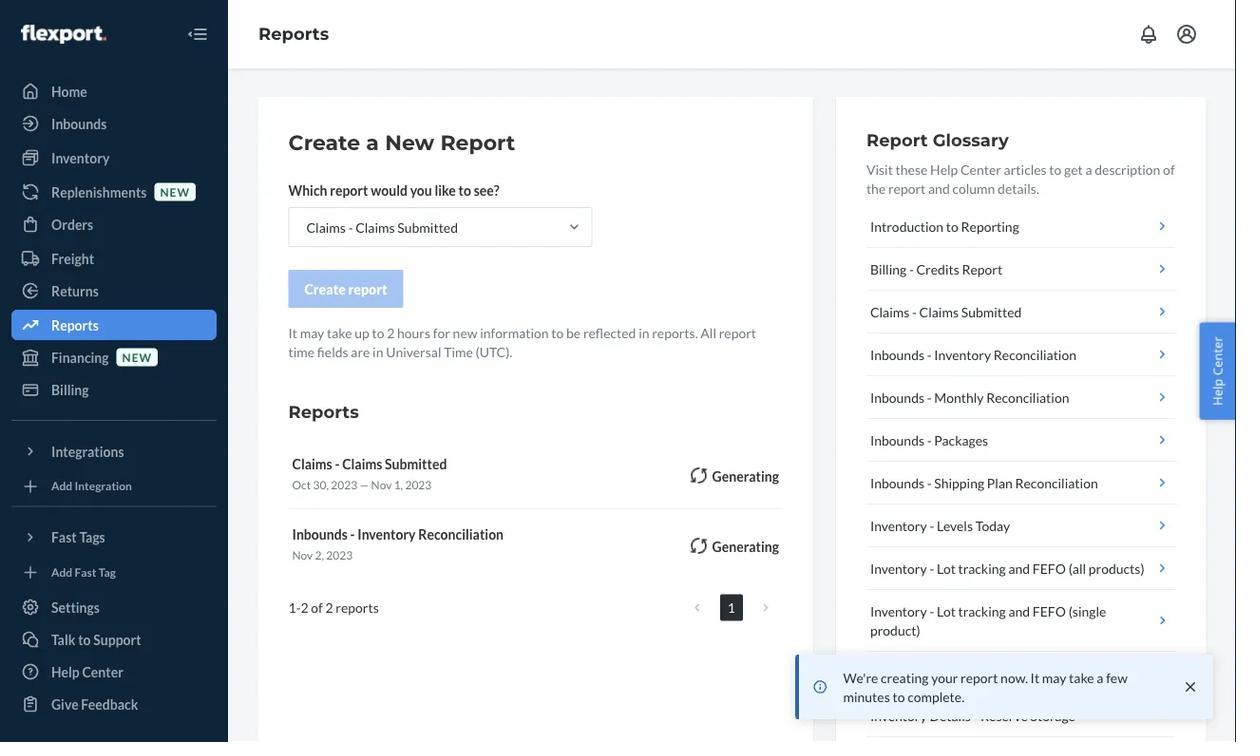Task type: locate. For each thing, give the bounding box(es) containing it.
1 inside 'link'
[[728, 599, 735, 615]]

0 horizontal spatial billing
[[51, 381, 89, 398]]

0 vertical spatial reports link
[[258, 23, 329, 44]]

fefo inside inventory - lot tracking and fefo (all products) button
[[1033, 560, 1066, 576]]

nov inside claims - claims submitted oct 30, 2023 — nov 1, 2023
[[371, 478, 392, 492]]

billing down introduction
[[870, 261, 907, 277]]

1 vertical spatial it
[[1031, 669, 1040, 686]]

2 add from the top
[[51, 565, 72, 579]]

inventory
[[51, 150, 110, 166], [934, 346, 991, 362], [870, 517, 927, 534], [357, 526, 416, 542], [870, 560, 927, 576], [870, 603, 927, 619], [870, 665, 927, 681], [870, 707, 927, 724]]

1 vertical spatial help
[[1209, 379, 1226, 406]]

to right up
[[372, 324, 384, 341]]

fefo inside inventory - lot tracking and fefo (single product)
[[1033, 603, 1066, 619]]

1 vertical spatial nov
[[292, 548, 313, 562]]

inventory for inventory - lot tracking and fefo (single product)
[[870, 603, 927, 619]]

integrations button
[[11, 436, 217, 467]]

lot
[[937, 560, 956, 576], [937, 603, 956, 619]]

see?
[[474, 182, 499, 198]]

few
[[1106, 669, 1128, 686]]

1 vertical spatial and
[[1008, 560, 1030, 576]]

0 vertical spatial center
[[961, 161, 1001, 177]]

generating for submitted
[[712, 468, 779, 484]]

- inside inbounds - shipping plan reconciliation button
[[927, 475, 932, 491]]

0 vertical spatial add
[[51, 479, 72, 493]]

take
[[327, 324, 352, 341], [1069, 669, 1094, 686]]

integration
[[75, 479, 132, 493]]

2 horizontal spatial help
[[1209, 379, 1226, 406]]

2 horizontal spatial 2
[[387, 324, 395, 341]]

1 vertical spatial billing
[[51, 381, 89, 398]]

storage right reserve at right bottom
[[1030, 707, 1075, 724]]

inventory inside inventory link
[[51, 150, 110, 166]]

inbounds up inbounds - packages
[[870, 389, 925, 405]]

0 horizontal spatial it
[[288, 324, 297, 341]]

2 horizontal spatial center
[[1209, 337, 1226, 375]]

inbounds up 2,
[[292, 526, 348, 542]]

report for create a new report
[[440, 130, 515, 155]]

2,
[[315, 548, 324, 562]]

1 fefo from the top
[[1033, 560, 1066, 576]]

we're
[[843, 669, 878, 686]]

lot for inventory - lot tracking and fefo (single product)
[[937, 603, 956, 619]]

1 vertical spatial center
[[1209, 337, 1226, 375]]

2 vertical spatial in
[[971, 665, 981, 681]]

of right description
[[1163, 161, 1175, 177]]

1 vertical spatial reports
[[51, 317, 99, 333]]

1 vertical spatial lot
[[937, 603, 956, 619]]

0 vertical spatial may
[[300, 324, 324, 341]]

fast
[[51, 529, 77, 545], [75, 565, 96, 579]]

the
[[866, 180, 886, 196]]

inventory down the minutes
[[870, 707, 927, 724]]

1 vertical spatial may
[[1042, 669, 1066, 686]]

take left few
[[1069, 669, 1094, 686]]

2 vertical spatial new
[[122, 350, 152, 364]]

1
[[288, 599, 296, 615], [728, 599, 735, 615]]

a right 'get'
[[1086, 161, 1092, 177]]

0 vertical spatial storage
[[1047, 665, 1092, 681]]

1 horizontal spatial center
[[961, 161, 1001, 177]]

these
[[896, 161, 928, 177]]

to inside button
[[946, 218, 959, 234]]

1 vertical spatial storage
[[1030, 707, 1075, 724]]

inventory up the minutes
[[870, 665, 927, 681]]

- inside inbounds - inventory reconciliation button
[[927, 346, 932, 362]]

settings
[[51, 599, 100, 615]]

levels
[[937, 517, 973, 534]]

and for inventory - lot tracking and fefo (single product)
[[1008, 603, 1030, 619]]

0 horizontal spatial in
[[373, 343, 383, 360]]

- inside the inbounds - monthly reconciliation button
[[927, 389, 932, 405]]

and down inventory - levels today button at the right bottom
[[1008, 560, 1030, 576]]

in inside inventory - units in long term storage button
[[971, 665, 981, 681]]

0 vertical spatial help center
[[1209, 337, 1226, 406]]

report inside it may take up to 2 hours for new information to be reflected in reports. all report time fields are in universal time (utc).
[[719, 324, 756, 341]]

1 vertical spatial submitted
[[961, 304, 1022, 320]]

freight
[[51, 250, 94, 267]]

take inside it may take up to 2 hours for new information to be reflected in reports. all report time fields are in universal time (utc).
[[327, 324, 352, 341]]

returns link
[[11, 276, 217, 306]]

tracking down 'today'
[[958, 560, 1006, 576]]

2 fefo from the top
[[1033, 603, 1066, 619]]

0 vertical spatial in
[[639, 324, 649, 341]]

2 lot from the top
[[937, 603, 956, 619]]

submitted up inbounds - inventory reconciliation
[[961, 304, 1022, 320]]

1 horizontal spatial in
[[639, 324, 649, 341]]

help inside the help center link
[[51, 664, 80, 680]]

fast left tags
[[51, 529, 77, 545]]

2 generating from the top
[[712, 538, 779, 554]]

1 left reports
[[288, 599, 296, 615]]

inventory inside 'inventory details - reserve storage' "button"
[[870, 707, 927, 724]]

nov left 2,
[[292, 548, 313, 562]]

claims - claims submitted inside button
[[870, 304, 1022, 320]]

new for replenishments
[[160, 185, 190, 199]]

orders link
[[11, 209, 217, 239]]

inventory details - reserve storage
[[870, 707, 1075, 724]]

0 vertical spatial it
[[288, 324, 297, 341]]

take up fields
[[327, 324, 352, 341]]

give
[[51, 696, 79, 712]]

reconciliation for inbounds - inventory reconciliation
[[994, 346, 1077, 362]]

create up which
[[288, 130, 360, 155]]

create for create a new report
[[288, 130, 360, 155]]

report down these
[[888, 180, 926, 196]]

1 vertical spatial fefo
[[1033, 603, 1066, 619]]

like
[[435, 182, 456, 198]]

1 left the chevron right 'icon'
[[728, 599, 735, 615]]

product)
[[870, 622, 920, 638]]

long
[[984, 665, 1012, 681]]

monthly
[[934, 389, 984, 405]]

in right are
[[373, 343, 383, 360]]

0 horizontal spatial 1
[[288, 599, 296, 615]]

help center
[[1209, 337, 1226, 406], [51, 664, 123, 680]]

2 tracking from the top
[[958, 603, 1006, 619]]

reconciliation inside button
[[994, 346, 1077, 362]]

0 vertical spatial and
[[928, 180, 950, 196]]

to left 'get'
[[1049, 161, 1062, 177]]

1 horizontal spatial claims - claims submitted
[[870, 304, 1022, 320]]

1 tracking from the top
[[958, 560, 1006, 576]]

0 horizontal spatial help
[[51, 664, 80, 680]]

it right now.
[[1031, 669, 1040, 686]]

term
[[1015, 665, 1044, 681]]

1 horizontal spatial help
[[930, 161, 958, 177]]

report left would
[[330, 182, 368, 198]]

reconciliation for inbounds - monthly reconciliation
[[986, 389, 1069, 405]]

claims
[[306, 219, 346, 235], [356, 219, 395, 235], [870, 304, 910, 320], [919, 304, 959, 320], [292, 456, 332, 472], [342, 456, 382, 472]]

generating for reconciliation
[[712, 538, 779, 554]]

it up the time
[[288, 324, 297, 341]]

2 vertical spatial submitted
[[385, 456, 447, 472]]

0 horizontal spatial of
[[311, 599, 323, 615]]

may up the time
[[300, 324, 324, 341]]

claims - claims submitted down would
[[306, 219, 458, 235]]

1 horizontal spatial nov
[[371, 478, 392, 492]]

inventory inside inbounds - inventory reconciliation nov 2, 2023
[[357, 526, 416, 542]]

returns
[[51, 283, 99, 299]]

inventory - lot tracking and fefo (all products)
[[870, 560, 1145, 576]]

inbounds down inbounds - packages
[[870, 475, 925, 491]]

to inside visit these help center articles to get a description of the report and column details.
[[1049, 161, 1062, 177]]

fefo left the '(single'
[[1033, 603, 1066, 619]]

fast tags button
[[11, 522, 217, 553]]

we're creating your report now. it may take a few minutes to complete.
[[843, 669, 1128, 705]]

0 horizontal spatial nov
[[292, 548, 313, 562]]

inventory inside inventory - levels today button
[[870, 517, 927, 534]]

units
[[937, 665, 968, 681]]

0 vertical spatial nov
[[371, 478, 392, 492]]

talk to support button
[[11, 624, 217, 655]]

may
[[300, 324, 324, 341], [1042, 669, 1066, 686]]

create inside button
[[305, 281, 346, 297]]

0 horizontal spatial 2
[[301, 599, 308, 615]]

you
[[410, 182, 432, 198]]

and inside inventory - lot tracking and fefo (single product)
[[1008, 603, 1030, 619]]

add integration link
[[11, 474, 217, 498]]

to left be
[[551, 324, 564, 341]]

2023
[[331, 478, 357, 492], [405, 478, 432, 492], [326, 548, 353, 562]]

1 horizontal spatial take
[[1069, 669, 1094, 686]]

inbounds for inbounds - monthly reconciliation
[[870, 389, 925, 405]]

new up 'time'
[[453, 324, 477, 341]]

2 vertical spatial help
[[51, 664, 80, 680]]

give feedback button
[[11, 689, 217, 719]]

1 for 1 - 2 of 2 reports
[[288, 599, 296, 615]]

2 inside it may take up to 2 hours for new information to be reflected in reports. all report time fields are in universal time (utc).
[[387, 324, 395, 341]]

inbounds down the home
[[51, 115, 107, 132]]

add up the settings
[[51, 565, 72, 579]]

center inside visit these help center articles to get a description of the report and column details.
[[961, 161, 1001, 177]]

0 horizontal spatial center
[[82, 664, 123, 680]]

inventory up product)
[[870, 603, 927, 619]]

tracking inside inventory - lot tracking and fefo (single product)
[[958, 603, 1006, 619]]

lot inside inventory - lot tracking and fefo (single product)
[[937, 603, 956, 619]]

- inside inbounds - inventory reconciliation nov 2, 2023
[[350, 526, 355, 542]]

inbounds - inventory reconciliation nov 2, 2023
[[292, 526, 504, 562]]

take inside 'we're creating your report now. it may take a few minutes to complete.'
[[1069, 669, 1094, 686]]

1 vertical spatial create
[[305, 281, 346, 297]]

new
[[160, 185, 190, 199], [453, 324, 477, 341], [122, 350, 152, 364]]

add fast tag
[[51, 565, 116, 579]]

inbounds - monthly reconciliation button
[[866, 376, 1176, 419]]

2023 right 2,
[[326, 548, 353, 562]]

0 vertical spatial of
[[1163, 161, 1175, 177]]

2 vertical spatial and
[[1008, 603, 1030, 619]]

inventory for inventory - units in long term storage
[[870, 665, 927, 681]]

1 vertical spatial generating
[[712, 538, 779, 554]]

inventory up replenishments
[[51, 150, 110, 166]]

1 lot from the top
[[937, 560, 956, 576]]

- inside inbounds - packages button
[[927, 432, 932, 448]]

fefo left (all
[[1033, 560, 1066, 576]]

new
[[385, 130, 434, 155]]

report
[[866, 129, 928, 150], [440, 130, 515, 155], [962, 261, 1003, 277]]

tags
[[79, 529, 105, 545]]

submitted inside button
[[961, 304, 1022, 320]]

- inside 'inventory details - reserve storage' "button"
[[973, 707, 978, 724]]

2 horizontal spatial in
[[971, 665, 981, 681]]

1 vertical spatial fast
[[75, 565, 96, 579]]

and left column at the top right of the page
[[928, 180, 950, 196]]

in left "long"
[[971, 665, 981, 681]]

1 vertical spatial tracking
[[958, 603, 1006, 619]]

1 vertical spatial help center
[[51, 664, 123, 680]]

claims - claims submitted down credits
[[870, 304, 1022, 320]]

report right all
[[719, 324, 756, 341]]

a left few
[[1097, 669, 1104, 686]]

inventory up monthly
[[934, 346, 991, 362]]

tracking inside inventory - lot tracking and fefo (all products) button
[[958, 560, 1006, 576]]

lot down inventory - levels today
[[937, 560, 956, 576]]

it
[[288, 324, 297, 341], [1031, 669, 1040, 686]]

2 horizontal spatial report
[[962, 261, 1003, 277]]

billing for billing
[[51, 381, 89, 398]]

report down reporting
[[962, 261, 1003, 277]]

reports
[[336, 599, 379, 615]]

reserve
[[981, 707, 1028, 724]]

submitted up the 1,
[[385, 456, 447, 472]]

create for create report
[[305, 281, 346, 297]]

1 horizontal spatial it
[[1031, 669, 1040, 686]]

- inside claims - claims submitted button
[[912, 304, 917, 320]]

1 vertical spatial add
[[51, 565, 72, 579]]

1 generating from the top
[[712, 468, 779, 484]]

0 vertical spatial help
[[930, 161, 958, 177]]

2023 right the 1,
[[405, 478, 432, 492]]

report up these
[[866, 129, 928, 150]]

submitted down you
[[397, 219, 458, 235]]

and down inventory - lot tracking and fefo (all products) button
[[1008, 603, 1030, 619]]

help center link
[[11, 657, 217, 687]]

inbounds up "inbounds - monthly reconciliation"
[[870, 346, 925, 362]]

reconciliation inside inbounds - inventory reconciliation nov 2, 2023
[[418, 526, 504, 542]]

2 vertical spatial center
[[82, 664, 123, 680]]

0 vertical spatial new
[[160, 185, 190, 199]]

may inside it may take up to 2 hours for new information to be reflected in reports. all report time fields are in universal time (utc).
[[300, 324, 324, 341]]

1 horizontal spatial billing
[[870, 261, 907, 277]]

it inside it may take up to 2 hours for new information to be reflected in reports. all report time fields are in universal time (utc).
[[288, 324, 297, 341]]

0 horizontal spatial may
[[300, 324, 324, 341]]

to left reporting
[[946, 218, 959, 234]]

inbounds - shipping plan reconciliation
[[870, 475, 1098, 491]]

of left reports
[[311, 599, 323, 615]]

center inside button
[[1209, 337, 1226, 375]]

0 horizontal spatial reports link
[[11, 310, 217, 340]]

inventory inside inventory - units in long term storage button
[[870, 665, 927, 681]]

1 vertical spatial of
[[311, 599, 323, 615]]

inbounds inside inbounds - inventory reconciliation nov 2, 2023
[[292, 526, 348, 542]]

claims down which
[[306, 219, 346, 235]]

support
[[93, 631, 141, 648]]

2 vertical spatial a
[[1097, 669, 1104, 686]]

inbounds left 'packages'
[[870, 432, 925, 448]]

add left integration
[[51, 479, 72, 493]]

report up see?
[[440, 130, 515, 155]]

create report
[[305, 281, 387, 297]]

1 vertical spatial in
[[373, 343, 383, 360]]

1 vertical spatial a
[[1086, 161, 1092, 177]]

settings link
[[11, 592, 217, 622]]

inventory for inventory details - reserve storage
[[870, 707, 927, 724]]

inbounds
[[51, 115, 107, 132], [870, 346, 925, 362], [870, 389, 925, 405], [870, 432, 925, 448], [870, 475, 925, 491], [292, 526, 348, 542]]

0 vertical spatial generating
[[712, 468, 779, 484]]

0 vertical spatial a
[[366, 130, 379, 155]]

create up fields
[[305, 281, 346, 297]]

creating
[[881, 669, 929, 686]]

help inside "help center" button
[[1209, 379, 1226, 406]]

minutes
[[843, 688, 890, 705]]

storage right term
[[1047, 665, 1092, 681]]

0 horizontal spatial a
[[366, 130, 379, 155]]

tracking down inventory - lot tracking and fefo (all products) on the bottom
[[958, 603, 1006, 619]]

report up up
[[348, 281, 387, 297]]

2023 inside inbounds - inventory reconciliation nov 2, 2023
[[326, 548, 353, 562]]

complete.
[[908, 688, 965, 705]]

lot up 'units'
[[937, 603, 956, 619]]

1 horizontal spatial of
[[1163, 161, 1175, 177]]

inventory - lot tracking and fefo (single product) button
[[866, 590, 1176, 652]]

0 vertical spatial reports
[[258, 23, 329, 44]]

to right talk
[[78, 631, 91, 648]]

flexport logo image
[[21, 25, 106, 44]]

submitted inside claims - claims submitted oct 30, 2023 — nov 1, 2023
[[385, 456, 447, 472]]

inventory down inventory - levels today
[[870, 560, 927, 576]]

0 vertical spatial create
[[288, 130, 360, 155]]

submitted
[[397, 219, 458, 235], [961, 304, 1022, 320], [385, 456, 447, 472]]

1 horizontal spatial help center
[[1209, 337, 1226, 406]]

new up orders link
[[160, 185, 190, 199]]

to inside 'we're creating your report now. it may take a few minutes to complete.'
[[893, 688, 905, 705]]

inventory down the 1,
[[357, 526, 416, 542]]

0 horizontal spatial report
[[440, 130, 515, 155]]

0 vertical spatial lot
[[937, 560, 956, 576]]

a left new
[[366, 130, 379, 155]]

are
[[351, 343, 370, 360]]

0 vertical spatial tracking
[[958, 560, 1006, 576]]

inbounds - shipping plan reconciliation button
[[866, 462, 1176, 505]]

storage inside inventory - units in long term storage button
[[1047, 665, 1092, 681]]

to down creating
[[893, 688, 905, 705]]

0 vertical spatial fefo
[[1033, 560, 1066, 576]]

0 vertical spatial billing
[[870, 261, 907, 277]]

0 horizontal spatial help center
[[51, 664, 123, 680]]

0 vertical spatial fast
[[51, 529, 77, 545]]

fields
[[317, 343, 348, 360]]

new up billing link
[[122, 350, 152, 364]]

inbounds for inbounds - inventory reconciliation
[[870, 346, 925, 362]]

0 horizontal spatial new
[[122, 350, 152, 364]]

claims down would
[[356, 219, 395, 235]]

1 horizontal spatial 1
[[728, 599, 735, 615]]

storage
[[1047, 665, 1092, 681], [1030, 707, 1075, 724]]

billing
[[870, 261, 907, 277], [51, 381, 89, 398]]

fast left tag
[[75, 565, 96, 579]]

1 vertical spatial take
[[1069, 669, 1094, 686]]

billing down financing
[[51, 381, 89, 398]]

- inside inventory - lot tracking and fefo (single product)
[[930, 603, 934, 619]]

inventory inside inventory - lot tracking and fefo (single product)
[[870, 603, 927, 619]]

time
[[444, 343, 473, 360]]

create report button
[[288, 270, 403, 308]]

1 vertical spatial claims - claims submitted
[[870, 304, 1022, 320]]

may right now.
[[1042, 669, 1066, 686]]

2 1 from the left
[[728, 599, 735, 615]]

reconciliation
[[994, 346, 1077, 362], [986, 389, 1069, 405], [1015, 475, 1098, 491], [418, 526, 504, 542]]

nov left the 1,
[[371, 478, 392, 492]]

center
[[961, 161, 1001, 177], [1209, 337, 1226, 375], [82, 664, 123, 680]]

integrations
[[51, 443, 124, 459]]

1 1 from the left
[[288, 599, 296, 615]]

1 horizontal spatial may
[[1042, 669, 1066, 686]]

1 add from the top
[[51, 479, 72, 493]]

help center button
[[1200, 322, 1236, 420]]

inventory inside inbounds - inventory reconciliation button
[[934, 346, 991, 362]]

0 vertical spatial claims - claims submitted
[[306, 219, 458, 235]]

billing inside button
[[870, 261, 907, 277]]

add for add integration
[[51, 479, 72, 493]]

description
[[1095, 161, 1161, 177]]

2023 left —
[[331, 478, 357, 492]]

0 vertical spatial take
[[327, 324, 352, 341]]

inventory inside inventory - lot tracking and fefo (all products) button
[[870, 560, 927, 576]]

1 horizontal spatial new
[[160, 185, 190, 199]]

report inside button
[[962, 261, 1003, 277]]

2 horizontal spatial new
[[453, 324, 477, 341]]

1 horizontal spatial a
[[1086, 161, 1092, 177]]

universal
[[386, 343, 441, 360]]

a inside visit these help center articles to get a description of the report and column details.
[[1086, 161, 1092, 177]]

1 vertical spatial new
[[453, 324, 477, 341]]

report right your on the bottom right
[[961, 669, 998, 686]]

in left reports.
[[639, 324, 649, 341]]

2 horizontal spatial a
[[1097, 669, 1104, 686]]

to right like
[[459, 182, 471, 198]]

inventory left levels
[[870, 517, 927, 534]]

0 horizontal spatial take
[[327, 324, 352, 341]]



Task type: vqa. For each thing, say whether or not it's contained in the screenshot.
tab list
no



Task type: describe. For each thing, give the bounding box(es) containing it.
2023 for inventory
[[326, 548, 353, 562]]

(utc).
[[476, 343, 512, 360]]

visit
[[866, 161, 893, 177]]

lot for inventory - lot tracking and fefo (all products)
[[937, 560, 956, 576]]

—
[[360, 478, 369, 492]]

report glossary
[[866, 129, 1009, 150]]

a inside 'we're creating your report now. it may take a few minutes to complete.'
[[1097, 669, 1104, 686]]

inventory - units in long term storage button
[[866, 652, 1176, 695]]

inventory for inventory - levels today
[[870, 517, 927, 534]]

freight link
[[11, 243, 217, 274]]

which
[[288, 182, 327, 198]]

0 vertical spatial submitted
[[397, 219, 458, 235]]

claims - claims submitted oct 30, 2023 — nov 1, 2023
[[292, 456, 447, 492]]

inbounds for inbounds - packages
[[870, 432, 925, 448]]

fast inside add fast tag link
[[75, 565, 96, 579]]

credits
[[916, 261, 959, 277]]

articles
[[1004, 161, 1047, 177]]

storage inside 'inventory details - reserve storage' "button"
[[1030, 707, 1075, 724]]

fast inside fast tags dropdown button
[[51, 529, 77, 545]]

report inside visit these help center articles to get a description of the report and column details.
[[888, 180, 926, 196]]

inbounds for inbounds
[[51, 115, 107, 132]]

hours
[[397, 324, 430, 341]]

fefo for (single
[[1033, 603, 1066, 619]]

(single
[[1069, 603, 1106, 619]]

add for add fast tag
[[51, 565, 72, 579]]

claims up 30,
[[292, 456, 332, 472]]

up
[[355, 324, 369, 341]]

inbounds - packages button
[[866, 419, 1176, 462]]

30,
[[313, 478, 329, 492]]

1 link
[[720, 594, 743, 621]]

open notifications image
[[1137, 23, 1160, 46]]

get
[[1064, 161, 1083, 177]]

introduction to reporting
[[870, 218, 1019, 234]]

tracking for (all
[[958, 560, 1006, 576]]

would
[[371, 182, 408, 198]]

packages
[[934, 432, 988, 448]]

plan
[[987, 475, 1013, 491]]

- inside claims - claims submitted oct 30, 2023 — nov 1, 2023
[[335, 456, 340, 472]]

nov inside inbounds - inventory reconciliation nov 2, 2023
[[292, 548, 313, 562]]

add fast tag link
[[11, 560, 217, 584]]

billing for billing - credits report
[[870, 261, 907, 277]]

new for financing
[[122, 350, 152, 364]]

claims - claims submitted button
[[866, 291, 1176, 334]]

and for inventory - lot tracking and fefo (all products)
[[1008, 560, 1030, 576]]

0 horizontal spatial claims - claims submitted
[[306, 219, 458, 235]]

introduction to reporting button
[[866, 205, 1176, 248]]

help center inside button
[[1209, 337, 1226, 406]]

close toast image
[[1181, 677, 1200, 696]]

visit these help center articles to get a description of the report and column details.
[[866, 161, 1175, 196]]

1 - 2 of 2 reports
[[288, 599, 379, 615]]

oct
[[292, 478, 311, 492]]

which report would you like to see?
[[288, 182, 499, 198]]

introduction
[[870, 218, 944, 234]]

billing link
[[11, 374, 217, 405]]

report inside button
[[348, 281, 387, 297]]

claims down credits
[[919, 304, 959, 320]]

inventory - levels today button
[[866, 505, 1176, 547]]

inventory for inventory
[[51, 150, 110, 166]]

help inside visit these help center articles to get a description of the report and column details.
[[930, 161, 958, 177]]

glossary
[[933, 129, 1009, 150]]

time
[[288, 343, 315, 360]]

of inside visit these help center articles to get a description of the report and column details.
[[1163, 161, 1175, 177]]

orders
[[51, 216, 93, 232]]

reports.
[[652, 324, 698, 341]]

fefo for (all
[[1033, 560, 1066, 576]]

inventory for inventory - lot tracking and fefo (all products)
[[870, 560, 927, 576]]

inbounds - inventory reconciliation button
[[866, 334, 1176, 376]]

1 horizontal spatial report
[[866, 129, 928, 150]]

close navigation image
[[186, 23, 209, 46]]

now.
[[1001, 669, 1028, 686]]

inbounds for inbounds - inventory reconciliation nov 2, 2023
[[292, 526, 348, 542]]

your
[[931, 669, 958, 686]]

reconciliation for inbounds - inventory reconciliation nov 2, 2023
[[418, 526, 504, 542]]

2 vertical spatial reports
[[288, 401, 359, 422]]

fast tags
[[51, 529, 105, 545]]

- inside inventory - lot tracking and fefo (all products) button
[[930, 560, 934, 576]]

details
[[930, 707, 971, 724]]

billing - credits report button
[[866, 248, 1176, 291]]

home link
[[11, 76, 217, 106]]

1 horizontal spatial reports link
[[258, 23, 329, 44]]

claims up —
[[342, 456, 382, 472]]

1 for 1
[[728, 599, 735, 615]]

new inside it may take up to 2 hours for new information to be reflected in reports. all report time fields are in universal time (utc).
[[453, 324, 477, 341]]

may inside 'we're creating your report now. it may take a few minutes to complete.'
[[1042, 669, 1066, 686]]

inbounds - packages
[[870, 432, 988, 448]]

reporting
[[961, 218, 1019, 234]]

1 vertical spatial reports link
[[11, 310, 217, 340]]

give feedback
[[51, 696, 138, 712]]

talk
[[51, 631, 76, 648]]

report inside 'we're creating your report now. it may take a few minutes to complete.'
[[961, 669, 998, 686]]

tag
[[99, 565, 116, 579]]

inbounds - inventory reconciliation
[[870, 346, 1077, 362]]

information
[[480, 324, 549, 341]]

feedback
[[81, 696, 138, 712]]

- inside billing - credits report button
[[909, 261, 914, 277]]

for
[[433, 324, 450, 341]]

shipping
[[934, 475, 984, 491]]

chevron left image
[[694, 601, 700, 614]]

products)
[[1089, 560, 1145, 576]]

all
[[701, 324, 716, 341]]

inbounds link
[[11, 108, 217, 139]]

financing
[[51, 349, 109, 365]]

report for billing - credits report
[[962, 261, 1003, 277]]

column
[[952, 180, 995, 196]]

and inside visit these help center articles to get a description of the report and column details.
[[928, 180, 950, 196]]

(all
[[1069, 560, 1086, 576]]

it inside 'we're creating your report now. it may take a few minutes to complete.'
[[1031, 669, 1040, 686]]

tracking for (single
[[958, 603, 1006, 619]]

inventory - units in long term storage
[[870, 665, 1092, 681]]

to inside "button"
[[78, 631, 91, 648]]

create a new report
[[288, 130, 515, 155]]

2023 for claims
[[331, 478, 357, 492]]

- inside inventory - levels today button
[[930, 517, 934, 534]]

home
[[51, 83, 87, 99]]

it may take up to 2 hours for new information to be reflected in reports. all report time fields are in universal time (utc).
[[288, 324, 756, 360]]

inbounds - monthly reconciliation
[[870, 389, 1069, 405]]

inventory - lot tracking and fefo (all products) button
[[866, 547, 1176, 590]]

chevron right image
[[763, 601, 769, 614]]

today
[[976, 517, 1010, 534]]

- inside inventory - units in long term storage button
[[930, 665, 934, 681]]

inventory - levels today
[[870, 517, 1010, 534]]

1,
[[394, 478, 403, 492]]

inbounds for inbounds - shipping plan reconciliation
[[870, 475, 925, 491]]

1 horizontal spatial 2
[[325, 599, 333, 615]]

open account menu image
[[1175, 23, 1198, 46]]

claims down billing - credits report
[[870, 304, 910, 320]]



